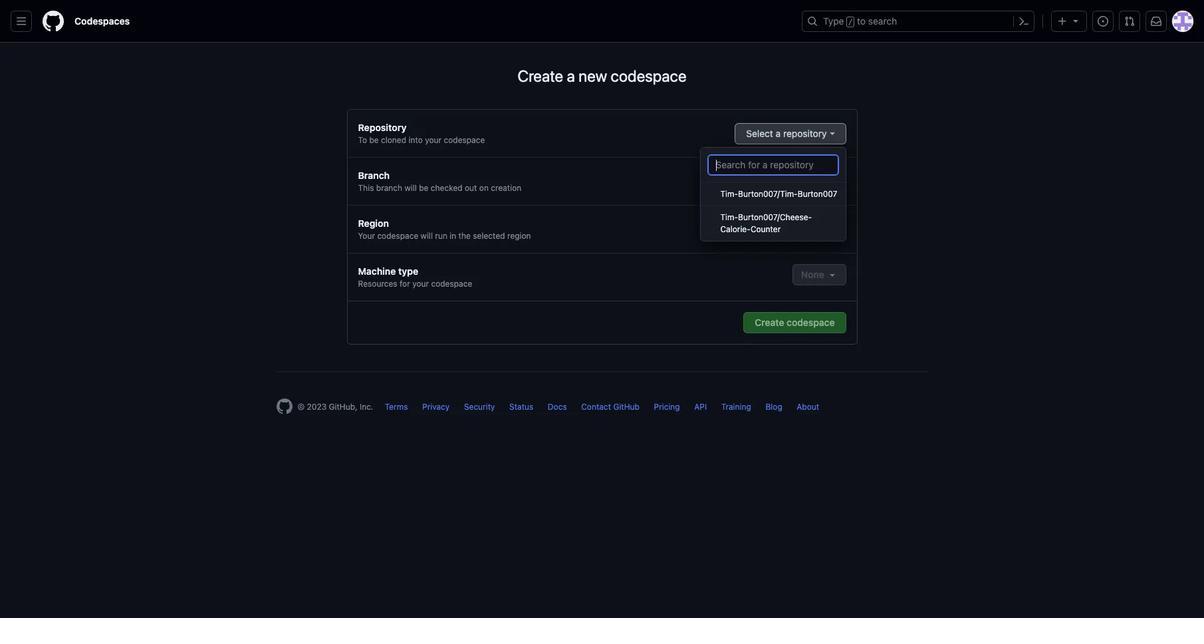 Task type: describe. For each thing, give the bounding box(es) containing it.
selected
[[473, 231, 505, 241]]

blog link
[[766, 402, 783, 412]]

branch
[[358, 170, 390, 181]]

resources
[[358, 279, 398, 289]]

codespaces link
[[69, 11, 135, 32]]

new
[[579, 67, 608, 85]]

default branch button
[[753, 171, 847, 192]]

default
[[764, 176, 795, 187]]

docs link
[[548, 402, 567, 412]]

your inside repository to be cloned into your codespace
[[425, 135, 442, 145]]

us east button
[[782, 219, 847, 240]]

contact
[[582, 402, 611, 412]]

type
[[398, 265, 419, 277]]

terms
[[385, 402, 408, 412]]

default branch
[[764, 176, 827, 187]]

repository to be cloned into your codespace
[[358, 122, 485, 145]]

repository
[[358, 122, 407, 133]]

security link
[[464, 402, 495, 412]]

none button
[[793, 264, 847, 285]]

codespaces
[[75, 15, 130, 27]]

github,
[[329, 402, 358, 412]]

to
[[858, 15, 866, 27]]

region
[[358, 218, 389, 229]]

/
[[849, 17, 854, 27]]

codespace inside button
[[787, 317, 835, 328]]

github
[[614, 402, 640, 412]]

a for select
[[776, 128, 781, 139]]

machine
[[358, 265, 396, 277]]

checked
[[431, 183, 463, 193]]

contact github link
[[582, 402, 640, 412]]

run
[[435, 231, 448, 241]]

©
[[298, 402, 305, 412]]

on
[[480, 183, 489, 193]]

privacy link
[[422, 402, 450, 412]]

inc.
[[360, 402, 373, 412]]

type / to search
[[824, 15, 898, 27]]

this
[[358, 183, 374, 193]]

region
[[508, 231, 531, 241]]

none
[[802, 269, 827, 280]]

api link
[[695, 402, 707, 412]]

codespace inside repository to be cloned into your codespace
[[444, 135, 485, 145]]

the
[[459, 231, 471, 241]]

be inside repository to be cloned into your codespace
[[369, 135, 379, 145]]

repository
[[784, 128, 827, 139]]

burton007/cheese-
[[738, 212, 812, 222]]

to
[[358, 135, 367, 145]]

2023
[[307, 402, 327, 412]]

east
[[809, 224, 827, 235]]

plus image
[[1058, 16, 1068, 27]]

privacy
[[422, 402, 450, 412]]

creation
[[491, 183, 522, 193]]

about link
[[797, 402, 820, 412]]

in
[[450, 231, 457, 241]]

burton007
[[798, 189, 838, 199]]

security
[[464, 402, 495, 412]]

pricing link
[[654, 402, 680, 412]]

create codespace button
[[744, 312, 847, 333]]

about
[[797, 402, 820, 412]]

us
[[794, 224, 806, 235]]

0 vertical spatial homepage image
[[43, 11, 64, 32]]

© 2023 github, inc.
[[298, 402, 373, 412]]

codespace inside region your codespace will run in the selected region
[[377, 231, 419, 241]]

issue opened image
[[1098, 16, 1109, 27]]



Task type: vqa. For each thing, say whether or not it's contained in the screenshot.
the middle 'for'
no



Task type: locate. For each thing, give the bounding box(es) containing it.
your right into
[[425, 135, 442, 145]]

tim-burton007/cheese- calorie-counter
[[721, 212, 812, 234]]

select a repository button
[[735, 123, 847, 144]]

1 horizontal spatial triangle down image
[[1071, 15, 1082, 26]]

create codespace
[[755, 317, 835, 328]]

create for create a new codespace
[[518, 67, 564, 85]]

1 horizontal spatial create
[[755, 317, 785, 328]]

menu
[[700, 147, 847, 241]]

calorie-
[[721, 224, 751, 234]]

triangle down image inside none button
[[827, 269, 838, 280]]

for
[[400, 279, 410, 289]]

pricing
[[654, 402, 680, 412]]

triangle down image down 'east'
[[827, 269, 838, 280]]

tim-burton007/tim-burton007
[[721, 189, 838, 199]]

menu containing tim-burton007/tim-burton007
[[700, 147, 847, 241]]

machine type resources for your codespace
[[358, 265, 473, 289]]

branch up burton007
[[797, 176, 827, 187]]

1 vertical spatial your
[[413, 279, 429, 289]]

cloned
[[381, 135, 407, 145]]

your
[[425, 135, 442, 145], [413, 279, 429, 289]]

git pull request image
[[1125, 16, 1136, 27]]

be inside branch this branch will be checked out on creation
[[419, 183, 429, 193]]

tim- for burton007/tim-
[[721, 189, 738, 199]]

tim- inside tim-burton007/cheese- calorie-counter
[[721, 212, 738, 222]]

type
[[824, 15, 845, 27]]

a left new
[[567, 67, 575, 85]]

0 horizontal spatial be
[[369, 135, 379, 145]]

your right for
[[413, 279, 429, 289]]

create
[[518, 67, 564, 85], [755, 317, 785, 328]]

0 horizontal spatial branch
[[376, 183, 403, 193]]

0 vertical spatial will
[[405, 183, 417, 193]]

0 horizontal spatial triangle down image
[[827, 269, 838, 280]]

1 horizontal spatial will
[[421, 231, 433, 241]]

1 tim- from the top
[[721, 189, 738, 199]]

tim-
[[721, 189, 738, 199], [721, 212, 738, 222]]

codespace
[[611, 67, 687, 85], [444, 135, 485, 145], [377, 231, 419, 241], [431, 279, 473, 289], [787, 317, 835, 328]]

2 tim- from the top
[[721, 212, 738, 222]]

will for region
[[421, 231, 433, 241]]

Search for a repository text field
[[708, 154, 839, 176]]

0 vertical spatial create
[[518, 67, 564, 85]]

0 vertical spatial triangle down image
[[1071, 15, 1082, 26]]

branch inside default branch button
[[797, 176, 827, 187]]

a for create
[[567, 67, 575, 85]]

will left run
[[421, 231, 433, 241]]

0 horizontal spatial create
[[518, 67, 564, 85]]

1 vertical spatial tim-
[[721, 212, 738, 222]]

contact github
[[582, 402, 640, 412]]

codespace up branch this branch will be checked out on creation
[[444, 135, 485, 145]]

counter
[[751, 224, 781, 234]]

terms link
[[385, 402, 408, 412]]

select a repository
[[747, 128, 827, 139]]

your inside machine type resources for your codespace
[[413, 279, 429, 289]]

create a new codespace
[[518, 67, 687, 85]]

1 horizontal spatial be
[[419, 183, 429, 193]]

blog
[[766, 402, 783, 412]]

branch this branch will be checked out on creation
[[358, 170, 522, 193]]

homepage image left the '©'
[[276, 398, 292, 414]]

homepage image left codespaces link
[[43, 11, 64, 32]]

branch down branch
[[376, 183, 403, 193]]

1 horizontal spatial branch
[[797, 176, 827, 187]]

be
[[369, 135, 379, 145], [419, 183, 429, 193]]

codespace right new
[[611, 67, 687, 85]]

a
[[567, 67, 575, 85], [776, 128, 781, 139]]

branch
[[797, 176, 827, 187], [376, 183, 403, 193]]

status link
[[510, 402, 534, 412]]

1 vertical spatial be
[[419, 183, 429, 193]]

will inside branch this branch will be checked out on creation
[[405, 183, 417, 193]]

training
[[722, 402, 752, 412]]

0 horizontal spatial will
[[405, 183, 417, 193]]

1 vertical spatial triangle down image
[[827, 269, 838, 280]]

create inside button
[[755, 317, 785, 328]]

0 horizontal spatial a
[[567, 67, 575, 85]]

0 vertical spatial tim-
[[721, 189, 738, 199]]

codespace down the none
[[787, 317, 835, 328]]

0 vertical spatial your
[[425, 135, 442, 145]]

search
[[869, 15, 898, 27]]

triangle down image
[[1071, 15, 1082, 26], [827, 269, 838, 280]]

1 vertical spatial a
[[776, 128, 781, 139]]

out
[[465, 183, 477, 193]]

will left checked
[[405, 183, 417, 193]]

status
[[510, 402, 534, 412]]

a inside popup button
[[776, 128, 781, 139]]

notifications image
[[1152, 16, 1162, 27]]

command palette image
[[1019, 16, 1030, 27]]

a right select
[[776, 128, 781, 139]]

1 horizontal spatial homepage image
[[276, 398, 292, 414]]

select
[[747, 128, 774, 139]]

region your codespace will run in the selected region
[[358, 218, 531, 241]]

0 horizontal spatial homepage image
[[43, 11, 64, 32]]

will
[[405, 183, 417, 193], [421, 231, 433, 241]]

will inside region your codespace will run in the selected region
[[421, 231, 433, 241]]

0 vertical spatial a
[[567, 67, 575, 85]]

codespace down "region" at the left of the page
[[377, 231, 419, 241]]

0 vertical spatial be
[[369, 135, 379, 145]]

api
[[695, 402, 707, 412]]

will for branch
[[405, 183, 417, 193]]

homepage image
[[43, 11, 64, 32], [276, 398, 292, 414]]

tim- for burton007/cheese-
[[721, 212, 738, 222]]

1 vertical spatial will
[[421, 231, 433, 241]]

triangle down image right plus icon
[[1071, 15, 1082, 26]]

1 horizontal spatial a
[[776, 128, 781, 139]]

be left checked
[[419, 183, 429, 193]]

us east
[[794, 224, 827, 235]]

1 vertical spatial create
[[755, 317, 785, 328]]

docs
[[548, 402, 567, 412]]

be right to
[[369, 135, 379, 145]]

your
[[358, 231, 375, 241]]

training link
[[722, 402, 752, 412]]

branch inside branch this branch will be checked out on creation
[[376, 183, 403, 193]]

burton007/tim-
[[738, 189, 798, 199]]

codespace inside machine type resources for your codespace
[[431, 279, 473, 289]]

create for create codespace
[[755, 317, 785, 328]]

1 vertical spatial homepage image
[[276, 398, 292, 414]]

codespace right for
[[431, 279, 473, 289]]

into
[[409, 135, 423, 145]]



